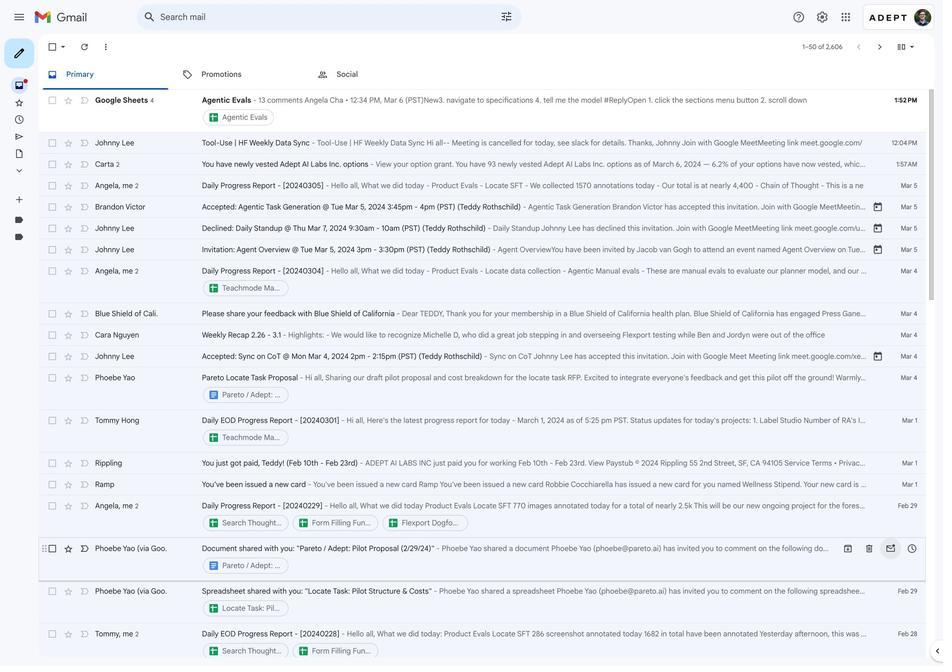 Task type: describe. For each thing, give the bounding box(es) containing it.
8 row from the top
[[38, 261, 926, 303]]

more labels image
[[14, 166, 25, 176]]

16 row from the top
[[38, 496, 926, 539]]

19 row from the top
[[38, 624, 926, 667]]

14 row from the top
[[38, 453, 926, 474]]

advanced search options image
[[496, 6, 517, 27]]

primary tab
[[38, 60, 173, 90]]

2 row from the top
[[38, 133, 926, 154]]

17 row from the top
[[38, 539, 926, 581]]

calendar event image
[[873, 223, 883, 234]]

cell for 17th row from the top of the page
[[202, 544, 873, 576]]

6 row from the top
[[38, 218, 926, 239]]

gmail image
[[34, 6, 92, 28]]

search mail image
[[140, 7, 159, 27]]

5 row from the top
[[38, 197, 926, 218]]



Task type: locate. For each thing, give the bounding box(es) containing it.
cell for 18th row from the top of the page
[[202, 587, 873, 619]]

12 row from the top
[[38, 368, 926, 410]]

cell for 12th row from the bottom
[[202, 266, 873, 298]]

15 row from the top
[[38, 474, 926, 496]]

row
[[38, 90, 926, 133], [38, 133, 926, 154], [38, 154, 926, 175], [38, 175, 926, 197], [38, 197, 926, 218], [38, 218, 926, 239], [38, 239, 926, 261], [38, 261, 926, 303], [38, 303, 926, 325], [38, 325, 926, 346], [38, 346, 926, 368], [38, 368, 926, 410], [38, 410, 926, 453], [38, 453, 926, 474], [38, 474, 926, 496], [38, 496, 926, 539], [38, 539, 926, 581], [38, 581, 926, 624], [38, 624, 926, 667]]

4 cell from the top
[[202, 416, 873, 448]]

None checkbox
[[47, 42, 58, 52], [47, 95, 58, 106], [47, 138, 58, 149], [47, 181, 58, 191], [47, 266, 58, 277], [47, 330, 58, 341], [47, 458, 58, 469], [47, 544, 58, 555], [47, 42, 58, 52], [47, 95, 58, 106], [47, 138, 58, 149], [47, 181, 58, 191], [47, 266, 58, 277], [47, 330, 58, 341], [47, 458, 58, 469], [47, 544, 58, 555]]

calendar event image up calendar event icon
[[873, 202, 883, 213]]

calendar event image for 13th row from the bottom
[[873, 245, 883, 255]]

cell for 8th row from the bottom
[[202, 373, 873, 405]]

more email options image
[[100, 42, 111, 52]]

None checkbox
[[47, 159, 58, 170], [47, 202, 58, 213], [47, 223, 58, 234], [47, 245, 58, 255], [47, 309, 58, 320], [47, 352, 58, 362], [47, 373, 58, 384], [47, 416, 58, 426], [47, 480, 58, 490], [47, 501, 58, 512], [47, 587, 58, 597], [47, 629, 58, 640], [47, 159, 58, 170], [47, 202, 58, 213], [47, 223, 58, 234], [47, 245, 58, 255], [47, 309, 58, 320], [47, 352, 58, 362], [47, 373, 58, 384], [47, 416, 58, 426], [47, 480, 58, 490], [47, 501, 58, 512], [47, 587, 58, 597], [47, 629, 58, 640]]

5 cell from the top
[[202, 501, 873, 533]]

calendar event image
[[873, 202, 883, 213], [873, 245, 883, 255]]

cell for 13th row
[[202, 416, 873, 448]]

social tab
[[309, 60, 443, 90]]

tab list
[[38, 60, 934, 90]]

cell for 1st row from the bottom of the page
[[202, 629, 873, 661]]

2 calendar event image from the top
[[873, 245, 883, 255]]

refresh image
[[79, 42, 90, 52]]

8 cell from the top
[[202, 629, 873, 661]]

promotions tab
[[174, 60, 308, 90]]

settings image
[[816, 11, 829, 24]]

cell
[[202, 95, 873, 127], [202, 266, 873, 298], [202, 373, 873, 405], [202, 416, 873, 448], [202, 501, 873, 533], [202, 544, 873, 576], [202, 587, 873, 619], [202, 629, 873, 661]]

navigation
[[0, 34, 128, 667]]

1 vertical spatial calendar event image
[[873, 245, 883, 255]]

11 row from the top
[[38, 346, 926, 368]]

1 cell from the top
[[202, 95, 873, 127]]

18 row from the top
[[38, 581, 926, 624]]

7 cell from the top
[[202, 587, 873, 619]]

None search field
[[137, 4, 521, 30]]

support image
[[792, 11, 805, 24]]

older image
[[875, 42, 885, 52]]

1 calendar event image from the top
[[873, 202, 883, 213]]

main content
[[38, 34, 934, 667]]

7 row from the top
[[38, 239, 926, 261]]

3 cell from the top
[[202, 373, 873, 405]]

13 row from the top
[[38, 410, 926, 453]]

9 row from the top
[[38, 303, 926, 325]]

calendar event image down calendar event icon
[[873, 245, 883, 255]]

3 row from the top
[[38, 154, 926, 175]]

calendar event image for 15th row from the bottom of the page
[[873, 202, 883, 213]]

1 row from the top
[[38, 90, 926, 133]]

cell for 16th row from the top
[[202, 501, 873, 533]]

6 cell from the top
[[202, 544, 873, 576]]

4 row from the top
[[38, 175, 926, 197]]

main menu image
[[13, 11, 26, 24]]

Search mail text field
[[160, 12, 470, 22]]

0 vertical spatial calendar event image
[[873, 202, 883, 213]]

10 row from the top
[[38, 325, 926, 346]]

toggle split pane mode image
[[896, 42, 907, 52]]

2 cell from the top
[[202, 266, 873, 298]]



Task type: vqa. For each thing, say whether or not it's contained in the screenshot.
Search mail image
yes



